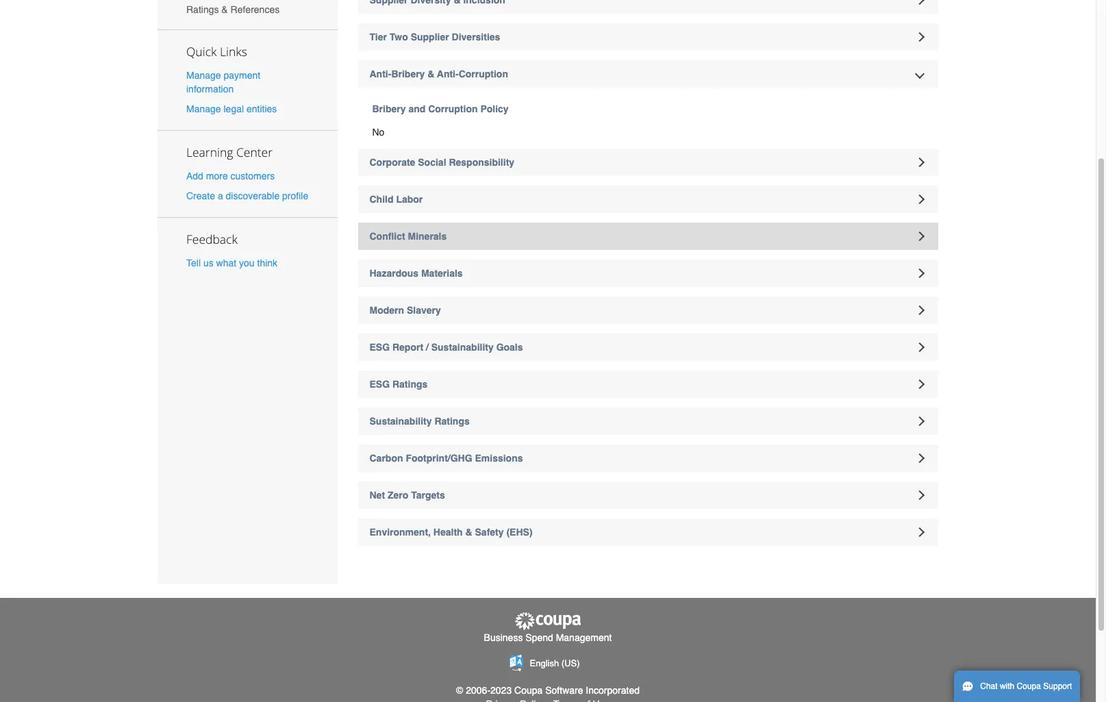 Task type: locate. For each thing, give the bounding box(es) containing it.
1 esg from the top
[[370, 342, 390, 353]]

manage inside manage payment information
[[186, 70, 221, 81]]

& up bribery and corruption policy
[[428, 69, 435, 79]]

add
[[186, 171, 203, 182]]

manage up information
[[186, 70, 221, 81]]

manage
[[186, 70, 221, 81], [186, 103, 221, 114]]

chat
[[981, 682, 998, 691]]

0 horizontal spatial &
[[222, 4, 228, 15]]

0 vertical spatial ratings
[[186, 4, 219, 15]]

0 vertical spatial sustainability
[[431, 342, 494, 353]]

child labor heading
[[358, 186, 939, 213]]

coupa right 2023
[[515, 685, 543, 696]]

corruption
[[459, 69, 508, 79], [428, 103, 478, 114]]

2 esg from the top
[[370, 379, 390, 390]]

business spend management
[[484, 633, 612, 644]]

bribery up and
[[391, 69, 425, 79]]

2 vertical spatial &
[[466, 527, 472, 538]]

you
[[239, 258, 255, 269]]

1 anti- from the left
[[370, 69, 391, 79]]

english
[[530, 659, 559, 669]]

tier
[[370, 32, 387, 42]]

0 vertical spatial corruption
[[459, 69, 508, 79]]

sustainability right /
[[431, 342, 494, 353]]

bribery inside dropdown button
[[391, 69, 425, 79]]

ratings up "carbon footprint/ghg emissions"
[[435, 416, 470, 427]]

esg inside the esg ratings dropdown button
[[370, 379, 390, 390]]

esg inside esg report / sustainability goals dropdown button
[[370, 342, 390, 353]]

0 vertical spatial manage
[[186, 70, 221, 81]]

zero
[[388, 490, 409, 501]]

social
[[418, 157, 446, 168]]

2 horizontal spatial ratings
[[435, 416, 470, 427]]

corruption up policy
[[459, 69, 508, 79]]

&
[[222, 4, 228, 15], [428, 69, 435, 79], [466, 527, 472, 538]]

ratings
[[186, 4, 219, 15], [393, 379, 428, 390], [435, 416, 470, 427]]

child labor button
[[358, 186, 939, 213]]

1 horizontal spatial ratings
[[393, 379, 428, 390]]

& for anti-
[[428, 69, 435, 79]]

payment
[[224, 70, 260, 81]]

0 vertical spatial esg
[[370, 342, 390, 353]]

esg ratings heading
[[358, 371, 939, 398]]

heading
[[358, 0, 939, 14]]

2 vertical spatial ratings
[[435, 416, 470, 427]]

anti- down the tier
[[370, 69, 391, 79]]

two
[[390, 32, 408, 42]]

report
[[393, 342, 423, 353]]

coupa right with
[[1017, 682, 1041, 691]]

net zero targets button
[[358, 482, 939, 509]]

1 horizontal spatial anti-
[[437, 69, 459, 79]]

spend
[[526, 633, 553, 644]]

links
[[220, 43, 247, 59]]

sustainability inside esg report / sustainability goals dropdown button
[[431, 342, 494, 353]]

tell
[[186, 258, 201, 269]]

with
[[1000, 682, 1015, 691]]

2006-
[[466, 685, 491, 696]]

esg up sustainability ratings
[[370, 379, 390, 390]]

modern slavery
[[370, 305, 441, 316]]

esg left report
[[370, 342, 390, 353]]

anti-
[[370, 69, 391, 79], [437, 69, 459, 79]]

esg
[[370, 342, 390, 353], [370, 379, 390, 390]]

1 manage from the top
[[186, 70, 221, 81]]

environment, health & safety (ehs) button
[[358, 519, 939, 546]]

0 vertical spatial bribery
[[391, 69, 425, 79]]

net
[[370, 490, 385, 501]]

corporate social responsibility
[[370, 157, 515, 168]]

© 2006-2023 coupa software incorporated
[[456, 685, 640, 696]]

1 vertical spatial sustainability
[[370, 416, 432, 427]]

create a discoverable profile link
[[186, 191, 308, 202]]

1 vertical spatial esg
[[370, 379, 390, 390]]

& left references
[[222, 4, 228, 15]]

1 vertical spatial manage
[[186, 103, 221, 114]]

ratings for esg
[[393, 379, 428, 390]]

anti-bribery & anti-corruption button
[[358, 60, 939, 88]]

ratings up quick
[[186, 4, 219, 15]]

bribery up no
[[372, 103, 406, 114]]

1 horizontal spatial coupa
[[1017, 682, 1041, 691]]

sustainability ratings heading
[[358, 408, 939, 435]]

sustainability
[[431, 342, 494, 353], [370, 416, 432, 427]]

child labor
[[370, 194, 423, 205]]

environment,
[[370, 527, 431, 538]]

manage for manage payment information
[[186, 70, 221, 81]]

incorporated
[[586, 685, 640, 696]]

coupa
[[1017, 682, 1041, 691], [515, 685, 543, 696]]

tell us what you think button
[[186, 256, 278, 270]]

modern slavery heading
[[358, 297, 939, 324]]

sustainability inside sustainability ratings dropdown button
[[370, 416, 432, 427]]

labor
[[396, 194, 423, 205]]

manage payment information link
[[186, 70, 260, 94]]

feedback
[[186, 231, 238, 247]]

emissions
[[475, 453, 523, 464]]

net zero targets heading
[[358, 482, 939, 509]]

sustainability down esg ratings
[[370, 416, 432, 427]]

us
[[203, 258, 214, 269]]

environment, health & safety (ehs)
[[370, 527, 533, 538]]

manage down information
[[186, 103, 221, 114]]

corruption right and
[[428, 103, 478, 114]]

esg report / sustainability goals heading
[[358, 334, 939, 361]]

1 horizontal spatial &
[[428, 69, 435, 79]]

2 horizontal spatial &
[[466, 527, 472, 538]]

corporate
[[370, 157, 415, 168]]

0 horizontal spatial anti-
[[370, 69, 391, 79]]

esg ratings
[[370, 379, 428, 390]]

environment, health & safety (ehs) heading
[[358, 519, 939, 546]]

quick links
[[186, 43, 247, 59]]

& left safety
[[466, 527, 472, 538]]

1 vertical spatial &
[[428, 69, 435, 79]]

2 manage from the top
[[186, 103, 221, 114]]

anti- up bribery and corruption policy
[[437, 69, 459, 79]]

ratings down report
[[393, 379, 428, 390]]

manage legal entities link
[[186, 103, 277, 114]]

carbon
[[370, 453, 403, 464]]

1 vertical spatial ratings
[[393, 379, 428, 390]]



Task type: vqa. For each thing, say whether or not it's contained in the screenshot.
Environment, Health & Safety (EHS) heading
yes



Task type: describe. For each thing, give the bounding box(es) containing it.
footprint/ghg
[[406, 453, 472, 464]]

no
[[372, 127, 385, 138]]

hazardous
[[370, 268, 419, 279]]

corporate social responsibility button
[[358, 149, 939, 176]]

carbon footprint/ghg emissions
[[370, 453, 523, 464]]

a
[[218, 191, 223, 202]]

(us)
[[562, 659, 580, 669]]

modern slavery button
[[358, 297, 939, 324]]

safety
[[475, 527, 504, 538]]

health
[[434, 527, 463, 538]]

carbon footprint/ghg emissions button
[[358, 445, 939, 472]]

legal
[[224, 103, 244, 114]]

corruption inside dropdown button
[[459, 69, 508, 79]]

carbon footprint/ghg emissions heading
[[358, 445, 939, 472]]

supplier
[[411, 32, 449, 42]]

esg for esg report / sustainability goals
[[370, 342, 390, 353]]

policy
[[481, 103, 509, 114]]

0 horizontal spatial coupa
[[515, 685, 543, 696]]

discoverable
[[226, 191, 280, 202]]

information
[[186, 83, 234, 94]]

conflict minerals
[[370, 231, 447, 242]]

targets
[[411, 490, 445, 501]]

and
[[409, 103, 426, 114]]

what
[[216, 258, 236, 269]]

tier two supplier diversities heading
[[358, 23, 939, 51]]

diversities
[[452, 32, 500, 42]]

business
[[484, 633, 523, 644]]

management
[[556, 633, 612, 644]]

child
[[370, 194, 394, 205]]

software
[[545, 685, 583, 696]]

esg ratings button
[[358, 371, 939, 398]]

0 vertical spatial &
[[222, 4, 228, 15]]

anti-bribery & anti-corruption heading
[[358, 60, 939, 88]]

chat with coupa support
[[981, 682, 1072, 691]]

anti-bribery & anti-corruption
[[370, 69, 508, 79]]

modern
[[370, 305, 404, 316]]

esg for esg ratings
[[370, 379, 390, 390]]

sustainability ratings
[[370, 416, 470, 427]]

0 horizontal spatial ratings
[[186, 4, 219, 15]]

manage payment information
[[186, 70, 260, 94]]

net zero targets
[[370, 490, 445, 501]]

manage legal entities
[[186, 103, 277, 114]]

& for environment,
[[466, 527, 472, 538]]

esg report / sustainability goals button
[[358, 334, 939, 361]]

hazardous materials
[[370, 268, 463, 279]]

1 vertical spatial corruption
[[428, 103, 478, 114]]

create
[[186, 191, 215, 202]]

1 vertical spatial bribery
[[372, 103, 406, 114]]

(ehs)
[[507, 527, 533, 538]]

quick
[[186, 43, 217, 59]]

ratings & references link
[[158, 0, 337, 23]]

hazardous materials button
[[358, 260, 939, 287]]

corporate social responsibility heading
[[358, 149, 939, 176]]

support
[[1044, 682, 1072, 691]]

sustainability ratings button
[[358, 408, 939, 435]]

center
[[236, 144, 273, 160]]

learning
[[186, 144, 233, 160]]

think
[[257, 258, 278, 269]]

conflict minerals heading
[[358, 223, 939, 250]]

bribery and corruption policy
[[372, 103, 509, 114]]

profile
[[282, 191, 308, 202]]

slavery
[[407, 305, 441, 316]]

2023
[[491, 685, 512, 696]]

create a discoverable profile
[[186, 191, 308, 202]]

tier two supplier diversities button
[[358, 23, 939, 51]]

add more customers
[[186, 171, 275, 182]]

more
[[206, 171, 228, 182]]

english (us)
[[530, 659, 580, 669]]

entities
[[247, 103, 277, 114]]

conflict
[[370, 231, 405, 242]]

materials
[[421, 268, 463, 279]]

tell us what you think
[[186, 258, 278, 269]]

coupa inside button
[[1017, 682, 1041, 691]]

ratings for sustainability
[[435, 416, 470, 427]]

coupa supplier portal image
[[514, 612, 582, 631]]

©
[[456, 685, 463, 696]]

hazardous materials heading
[[358, 260, 939, 287]]

2 anti- from the left
[[437, 69, 459, 79]]

chat with coupa support button
[[954, 671, 1081, 702]]

tier two supplier diversities
[[370, 32, 500, 42]]

learning center
[[186, 144, 273, 160]]

ratings & references
[[186, 4, 280, 15]]

responsibility
[[449, 157, 515, 168]]

add more customers link
[[186, 171, 275, 182]]

esg report / sustainability goals
[[370, 342, 523, 353]]

goals
[[496, 342, 523, 353]]

customers
[[231, 171, 275, 182]]

/
[[426, 342, 429, 353]]

references
[[231, 4, 280, 15]]

manage for manage legal entities
[[186, 103, 221, 114]]

conflict minerals button
[[358, 223, 939, 250]]



